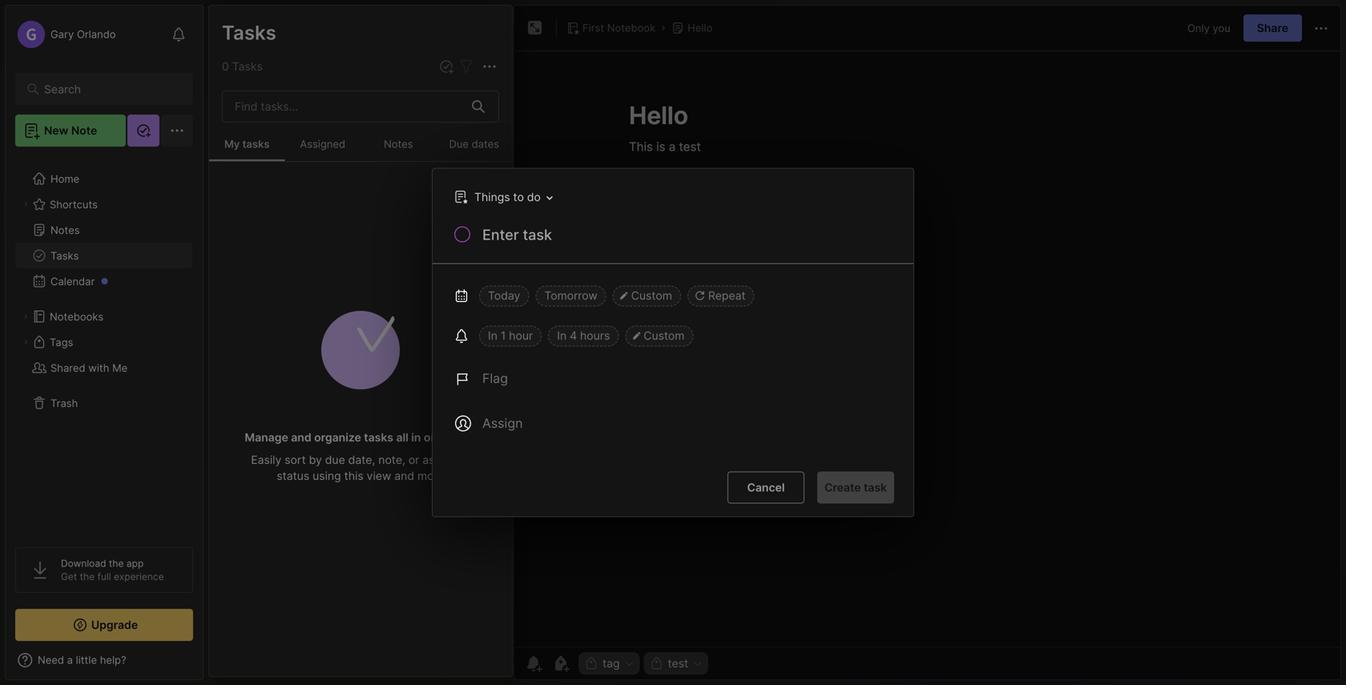 Task type: locate. For each thing, give the bounding box(es) containing it.
1 horizontal spatial and
[[394, 469, 414, 483]]

shared with me
[[50, 362, 128, 374]]

in left the 1
[[488, 329, 498, 343]]

the
[[109, 558, 124, 569], [80, 571, 95, 583]]

tree containing home
[[6, 156, 203, 533]]

in for in 1 hour
[[488, 329, 498, 343]]

download the app get the full experience
[[61, 558, 164, 583]]

row group
[[209, 162, 512, 496]]

0 horizontal spatial hello
[[225, 112, 250, 124]]

row group containing manage and organize tasks all in one place
[[209, 162, 512, 496]]

tasks up calendar
[[50, 249, 79, 262]]

today button
[[479, 286, 529, 307]]

hello
[[688, 22, 713, 34], [225, 112, 250, 124]]

expand tags image
[[21, 337, 30, 347]]

notes inside button
[[384, 138, 413, 150]]

tag right add tag image
[[603, 657, 620, 670]]

notes up notes
[[221, 20, 276, 44]]

notebooks link
[[15, 304, 192, 329]]

0 horizontal spatial notes
[[50, 224, 80, 236]]

2 horizontal spatial notes
[[384, 138, 413, 150]]

2 vertical spatial notes
[[50, 224, 80, 236]]

None search field
[[44, 79, 172, 99]]

2 in from the left
[[557, 329, 567, 343]]

more
[[417, 469, 444, 483]]

none search field inside main element
[[44, 79, 172, 99]]

this is a test
[[225, 129, 288, 141]]

1 horizontal spatial in
[[557, 329, 567, 343]]

0 vertical spatial tag
[[300, 152, 315, 163]]

0 vertical spatial custom
[[631, 289, 672, 303]]

2 vertical spatial test
[[668, 657, 688, 670]]

add a reminder image
[[524, 654, 543, 673]]

tomorrow button
[[536, 286, 606, 307]]

2 notes
[[221, 59, 261, 73]]

full
[[97, 571, 111, 583]]

0 horizontal spatial test
[[269, 129, 288, 141]]

task
[[864, 481, 887, 494]]

test down assigned
[[331, 152, 348, 163]]

this
[[344, 469, 364, 483]]

hello inside button
[[688, 22, 713, 34]]

share
[[1257, 21, 1289, 35]]

me
[[112, 362, 128, 374]]

1 horizontal spatial tag
[[603, 657, 620, 670]]

Go to note or move task field
[[446, 186, 558, 209]]

notes left due
[[384, 138, 413, 150]]

the up the full
[[109, 558, 124, 569]]

1 in from the left
[[488, 329, 498, 343]]

tree
[[6, 156, 203, 533]]

tasks
[[222, 21, 276, 44], [232, 60, 263, 73], [50, 249, 79, 262]]

in 1 hour button
[[479, 326, 542, 347]]

new
[[44, 124, 68, 137]]

0 vertical spatial the
[[109, 558, 124, 569]]

0 horizontal spatial tasks
[[242, 138, 270, 150]]

dates
[[472, 138, 499, 150]]

1 vertical spatial notes
[[384, 138, 413, 150]]

1 vertical spatial tasks
[[364, 431, 393, 444]]

flag
[[482, 371, 508, 386]]

and
[[291, 431, 311, 444], [394, 469, 414, 483]]

new note
[[44, 124, 97, 137]]

calendar
[[50, 275, 95, 287]]

0 vertical spatial and
[[291, 431, 311, 444]]

2
[[221, 59, 228, 73]]

create task
[[825, 481, 887, 494]]

28,
[[246, 152, 260, 163]]

do
[[527, 190, 541, 204]]

0 vertical spatial notes
[[221, 20, 276, 44]]

assigned button
[[285, 129, 361, 161]]

2 things to do button from the left
[[450, 186, 558, 209]]

first notebook button
[[563, 17, 659, 39]]

my
[[224, 138, 240, 150]]

0 vertical spatial custom button
[[613, 286, 681, 307]]

0 vertical spatial hello
[[688, 22, 713, 34]]

1 horizontal spatial hello
[[688, 22, 713, 34]]

hello up this
[[225, 112, 250, 124]]

1 vertical spatial custom button
[[625, 326, 694, 347]]

notes inside main element
[[50, 224, 80, 236]]

experience
[[114, 571, 164, 583]]

repeat button
[[687, 286, 755, 307]]

1 vertical spatial the
[[80, 571, 95, 583]]

tasks up notes
[[222, 21, 276, 44]]

tasks right 0
[[232, 60, 263, 73]]

1 vertical spatial custom
[[644, 329, 685, 343]]

custom button right hours
[[625, 326, 694, 347]]

custom button down enter task text box
[[613, 286, 681, 307]]

tasks inside button
[[242, 138, 270, 150]]

tag inside button
[[603, 657, 620, 670]]

test right a
[[269, 129, 288, 141]]

1 horizontal spatial tasks
[[364, 431, 393, 444]]

tree inside main element
[[6, 156, 203, 533]]

2 vertical spatial tasks
[[50, 249, 79, 262]]

1 vertical spatial and
[[394, 469, 414, 483]]

test
[[269, 129, 288, 141], [331, 152, 348, 163], [668, 657, 688, 670]]

app
[[127, 558, 144, 569]]

tasks inside button
[[50, 249, 79, 262]]

in
[[411, 431, 421, 444]]

share button
[[1243, 14, 1302, 42]]

things
[[474, 190, 510, 204]]

hello right the notebook
[[688, 22, 713, 34]]

1 vertical spatial hello
[[225, 112, 250, 124]]

notes link
[[15, 217, 192, 243]]

organize
[[314, 431, 361, 444]]

hour
[[509, 329, 533, 343]]

notebooks
[[50, 310, 104, 323]]

custom button for in 4 hours
[[625, 326, 694, 347]]

notes button
[[361, 129, 436, 161]]

1 horizontal spatial notes
[[221, 20, 276, 44]]

notes
[[221, 20, 276, 44], [384, 138, 413, 150], [50, 224, 80, 236]]

notes down shortcuts
[[50, 224, 80, 236]]

assigned
[[300, 138, 345, 150]]

1 horizontal spatial test
[[331, 152, 348, 163]]

custom right hours
[[644, 329, 685, 343]]

tag
[[300, 152, 315, 163], [603, 657, 620, 670]]

to
[[513, 190, 524, 204]]

1 vertical spatial tag
[[603, 657, 620, 670]]

and down the "or"
[[394, 469, 414, 483]]

Note Editor text field
[[514, 50, 1341, 647]]

note window element
[[514, 5, 1341, 680]]

0 horizontal spatial in
[[488, 329, 498, 343]]

custom for tomorrow
[[631, 289, 672, 303]]

things to do button
[[446, 186, 558, 209], [450, 186, 558, 209]]

or
[[409, 453, 419, 467]]

in left "4"
[[557, 329, 567, 343]]

0 vertical spatial tasks
[[242, 138, 270, 150]]

custom down enter task text box
[[631, 289, 672, 303]]

the down download
[[80, 571, 95, 583]]

test right tag button
[[668, 657, 688, 670]]

in
[[488, 329, 498, 343], [557, 329, 567, 343]]

and up sort
[[291, 431, 311, 444]]

0 horizontal spatial and
[[291, 431, 311, 444]]

2 horizontal spatial test
[[668, 657, 688, 670]]

tag button
[[579, 652, 640, 675]]

note
[[71, 124, 97, 137]]

tag down assigned
[[300, 152, 315, 163]]

due
[[449, 138, 469, 150]]

custom button
[[613, 286, 681, 307], [625, 326, 694, 347]]

custom
[[631, 289, 672, 303], [644, 329, 685, 343]]



Task type: vqa. For each thing, say whether or not it's contained in the screenshot.
Notes Button
yes



Task type: describe. For each thing, give the bounding box(es) containing it.
0 horizontal spatial tag
[[300, 152, 315, 163]]

create task button
[[817, 472, 894, 504]]

get
[[61, 571, 77, 583]]

status
[[277, 469, 309, 483]]

new task image
[[438, 58, 454, 75]]

home link
[[15, 166, 193, 192]]

first notebook
[[583, 22, 656, 34]]

tags button
[[15, 329, 192, 355]]

in 1 hour
[[488, 329, 533, 343]]

due dates button
[[436, 129, 512, 161]]

1 things to do button from the left
[[446, 186, 558, 209]]

in for in 4 hours
[[557, 329, 567, 343]]

in 4 hours
[[557, 329, 610, 343]]

due
[[325, 453, 345, 467]]

shared
[[50, 362, 85, 374]]

4
[[570, 329, 577, 343]]

expand note image
[[526, 18, 545, 38]]

shortcuts
[[50, 198, 98, 211]]

manage and organize tasks all in one place
[[245, 431, 476, 444]]

cancel button
[[728, 472, 805, 504]]

first
[[583, 22, 604, 34]]

tasks button
[[15, 243, 192, 268]]

custom button for tomorrow
[[613, 286, 681, 307]]

notes
[[231, 59, 261, 73]]

cancel
[[747, 481, 785, 494]]

1 horizontal spatial the
[[109, 558, 124, 569]]

assign button
[[446, 404, 532, 443]]

Search text field
[[44, 82, 172, 97]]

with
[[88, 362, 109, 374]]

expand notebooks image
[[21, 312, 30, 321]]

0 tasks
[[222, 60, 263, 73]]

sort
[[285, 453, 306, 467]]

0 vertical spatial test
[[269, 129, 288, 141]]

only you
[[1188, 22, 1231, 34]]

tags
[[50, 336, 73, 348]]

tomorrow
[[544, 289, 598, 303]]

shared with me link
[[15, 355, 192, 381]]

Find tasks… text field
[[225, 93, 462, 120]]

1 vertical spatial tasks
[[232, 60, 263, 73]]

tasks inside row group
[[364, 431, 393, 444]]

note,
[[378, 453, 405, 467]]

easily sort by due date, note, or assigned status using this view and more
[[251, 453, 470, 483]]

and inside easily sort by due date, note, or assigned status using this view and more
[[394, 469, 414, 483]]

assign
[[482, 415, 523, 431]]

2023
[[263, 152, 287, 163]]

you
[[1213, 22, 1231, 34]]

nov
[[225, 152, 243, 163]]

create
[[825, 481, 861, 494]]

date,
[[348, 453, 375, 467]]

trash
[[50, 397, 78, 409]]

custom for in 4 hours
[[644, 329, 685, 343]]

add tag image
[[551, 654, 571, 673]]

repeat
[[708, 289, 746, 303]]

one
[[424, 431, 444, 444]]

Enter task text field
[[481, 225, 894, 252]]

all
[[396, 431, 409, 444]]

assigned
[[423, 453, 470, 467]]

view
[[367, 469, 391, 483]]

in 4 hours button
[[548, 326, 619, 347]]

my tasks
[[224, 138, 270, 150]]

notebook
[[607, 22, 656, 34]]

0 horizontal spatial the
[[80, 571, 95, 583]]

using
[[313, 469, 341, 483]]

today
[[488, 289, 520, 303]]

home
[[50, 172, 80, 185]]

0 vertical spatial tasks
[[222, 21, 276, 44]]

download
[[61, 558, 106, 569]]

place
[[447, 431, 476, 444]]

nov 28, 2023
[[225, 152, 287, 163]]

calendar button
[[15, 268, 192, 294]]

test inside button
[[668, 657, 688, 670]]

main element
[[0, 0, 208, 685]]

test button
[[644, 652, 708, 675]]

flag button
[[446, 359, 518, 398]]

manage
[[245, 431, 288, 444]]

hours
[[580, 329, 610, 343]]

things to do
[[474, 190, 541, 204]]

upgrade button
[[15, 609, 193, 641]]

hello button
[[668, 17, 716, 39]]

easily
[[251, 453, 281, 467]]

trash link
[[15, 390, 192, 416]]

shortcuts button
[[15, 192, 192, 217]]

only
[[1188, 22, 1210, 34]]

1
[[501, 329, 506, 343]]

upgrade
[[91, 618, 138, 632]]

this
[[225, 129, 246, 141]]

due dates
[[449, 138, 499, 150]]

1 vertical spatial test
[[331, 152, 348, 163]]

my tasks button
[[209, 129, 285, 161]]

by
[[309, 453, 322, 467]]



